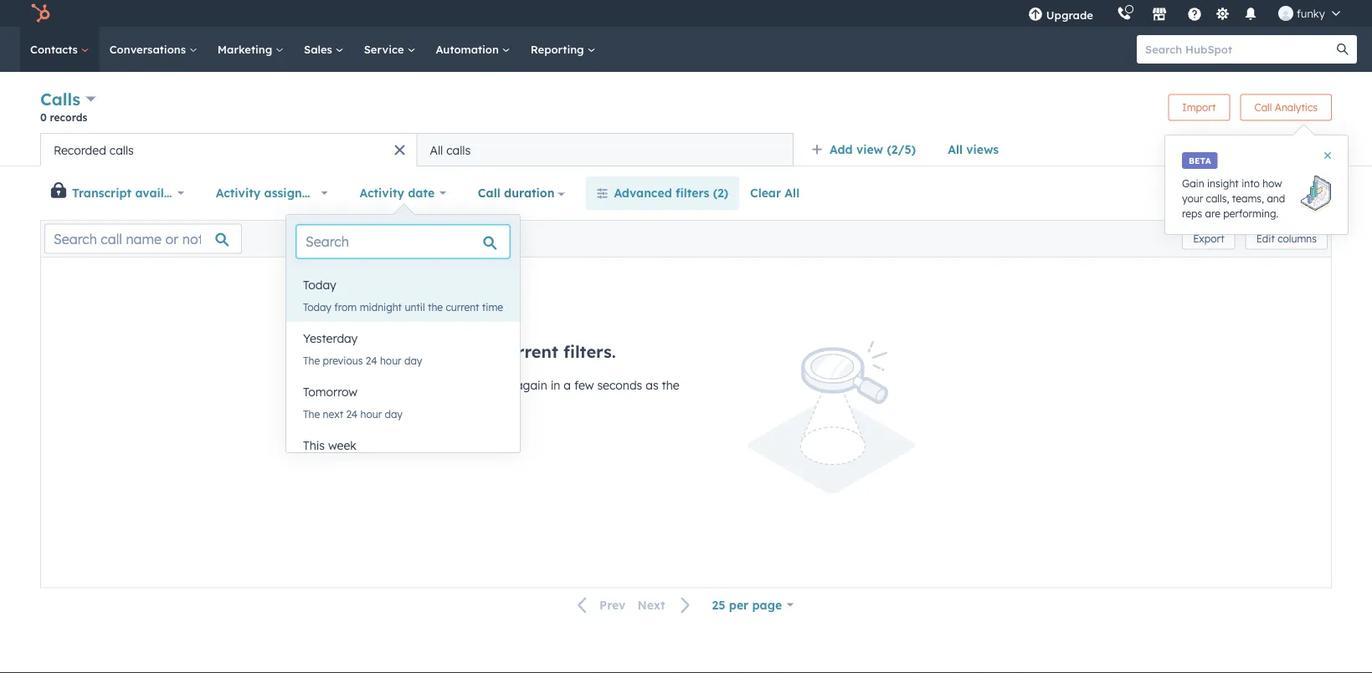 Task type: locate. For each thing, give the bounding box(es) containing it.
reps
[[1182, 207, 1202, 220]]

1 the from the top
[[303, 355, 320, 367]]

calls up activity date popup button on the left of the page
[[446, 143, 471, 157]]

columns
[[1278, 233, 1317, 245]]

0 vertical spatial call
[[1255, 101, 1272, 114]]

edit columns
[[1256, 233, 1317, 245]]

call inside call duration button
[[478, 186, 500, 201]]

hour
[[380, 355, 402, 367], [360, 408, 382, 421]]

all up "date"
[[430, 143, 443, 157]]

0 vertical spatial 24
[[366, 355, 377, 367]]

clear all
[[750, 186, 800, 201]]

1 activity from the left
[[216, 186, 261, 201]]

view for add
[[856, 142, 883, 157]]

1 horizontal spatial a
[[564, 378, 571, 393]]

activity inside popup button
[[360, 186, 404, 201]]

activity for activity assigned to
[[216, 186, 261, 201]]

hour inside yesterday the previous 24 hour day
[[380, 355, 402, 367]]

next
[[323, 408, 343, 421]]

all inside button
[[430, 143, 443, 157]]

expecting to see a new item? try again in a few seconds as the system catches up.
[[331, 378, 680, 413]]

0 horizontal spatial the
[[428, 301, 443, 314]]

0 vertical spatial today
[[303, 278, 336, 293]]

the for tomorrow
[[303, 408, 320, 421]]

day inside tomorrow the next 24 hour day
[[385, 408, 403, 421]]

the inside expecting to see a new item? try again in a few seconds as the system catches up.
[[662, 378, 680, 393]]

calling icon image
[[1117, 6, 1132, 22]]

clear all button
[[739, 177, 811, 210]]

view right add
[[856, 142, 883, 157]]

all left views
[[948, 142, 963, 157]]

24 up expecting on the bottom left of the page
[[366, 355, 377, 367]]

2 horizontal spatial all
[[948, 142, 963, 157]]

the right for
[[466, 342, 492, 363]]

yesterday the previous 24 hour day
[[303, 332, 422, 367]]

and
[[1267, 192, 1285, 205]]

to left see
[[389, 378, 401, 393]]

all right the clear
[[785, 186, 800, 201]]

reporting
[[531, 42, 587, 56]]

1 vertical spatial the
[[303, 408, 320, 421]]

seconds
[[597, 378, 642, 393]]

day up the this week button
[[385, 408, 403, 421]]

0 vertical spatial the
[[428, 301, 443, 314]]

contacts
[[30, 42, 81, 56]]

up.
[[420, 399, 436, 413]]

per
[[729, 598, 749, 613]]

day up see
[[404, 355, 422, 367]]

current left time
[[446, 301, 479, 314]]

call for call duration
[[478, 186, 500, 201]]

this
[[303, 439, 325, 453]]

calls inside button
[[109, 143, 134, 157]]

1 horizontal spatial all
[[785, 186, 800, 201]]

the for yesterday
[[303, 355, 320, 367]]

0 horizontal spatial all
[[430, 143, 443, 157]]

all inside button
[[785, 186, 800, 201]]

call left analytics
[[1255, 101, 1272, 114]]

1 vertical spatial current
[[498, 342, 558, 363]]

calls
[[109, 143, 134, 157], [446, 143, 471, 157]]

current up the 'again'
[[498, 342, 558, 363]]

view inside popup button
[[856, 142, 883, 157]]

from
[[334, 301, 357, 314]]

pagination navigation
[[568, 595, 701, 617]]

marketplaces image
[[1152, 8, 1167, 23]]

a right the in
[[564, 378, 571, 393]]

25 per page
[[712, 598, 782, 613]]

0 horizontal spatial view
[[856, 142, 883, 157]]

24
[[366, 355, 377, 367], [346, 408, 358, 421]]

1 horizontal spatial current
[[498, 342, 558, 363]]

clear
[[750, 186, 781, 201]]

day for yesterday
[[404, 355, 422, 367]]

25 per page button
[[701, 589, 805, 622]]

today left the from
[[303, 301, 332, 314]]

the left next
[[303, 408, 320, 421]]

1 vertical spatial today
[[303, 301, 332, 314]]

marketplaces button
[[1142, 0, 1177, 27]]

call left duration
[[478, 186, 500, 201]]

funky
[[1297, 6, 1325, 20]]

1 vertical spatial hour
[[360, 408, 382, 421]]

hubspot link
[[20, 3, 63, 23]]

the down yesterday
[[303, 355, 320, 367]]

1 today from the top
[[303, 278, 336, 293]]

today up the from
[[303, 278, 336, 293]]

tomorrow the next 24 hour day
[[303, 385, 403, 421]]

add view (2/5) button
[[800, 133, 937, 167]]

Search call name or notes search field
[[44, 224, 242, 254]]

save view button
[[1241, 180, 1332, 207]]

all for all views
[[948, 142, 963, 157]]

upgrade
[[1046, 8, 1093, 22]]

1 horizontal spatial activity
[[360, 186, 404, 201]]

day
[[404, 355, 422, 367], [385, 408, 403, 421]]

hour up tomorrow button at the bottom left of the page
[[380, 355, 402, 367]]

performing.
[[1223, 207, 1279, 220]]

list box
[[286, 269, 520, 483]]

24 inside tomorrow the next 24 hour day
[[346, 408, 358, 421]]

conversations link
[[99, 27, 207, 72]]

in
[[551, 378, 560, 393]]

to inside activity assigned to popup button
[[320, 186, 332, 201]]

calls banner
[[40, 87, 1332, 133]]

the
[[303, 355, 320, 367], [303, 408, 320, 421]]

previous
[[323, 355, 363, 367]]

1 horizontal spatial call
[[1255, 101, 1272, 114]]

0 vertical spatial to
[[320, 186, 332, 201]]

view
[[856, 142, 883, 157], [1296, 187, 1318, 200]]

0 horizontal spatial current
[[446, 301, 479, 314]]

the right until
[[428, 301, 443, 314]]

1 vertical spatial 24
[[346, 408, 358, 421]]

calls right recorded
[[109, 143, 134, 157]]

2 the from the top
[[303, 408, 320, 421]]

0
[[40, 111, 47, 123]]

1 calls from the left
[[109, 143, 134, 157]]

1 horizontal spatial the
[[466, 342, 492, 363]]

calls for all calls
[[446, 143, 471, 157]]

are
[[1205, 207, 1221, 220]]

0 vertical spatial view
[[856, 142, 883, 157]]

filters
[[676, 186, 709, 201]]

view inside button
[[1296, 187, 1318, 200]]

0 horizontal spatial 24
[[346, 408, 358, 421]]

records
[[50, 111, 87, 123]]

edit columns button
[[1246, 228, 1328, 250]]

2 vertical spatial the
[[662, 378, 680, 393]]

help button
[[1180, 0, 1209, 27]]

assigned
[[264, 186, 316, 201]]

call inside call analytics link
[[1255, 101, 1272, 114]]

Search search field
[[296, 225, 510, 259]]

notifications button
[[1236, 0, 1265, 27]]

0 vertical spatial hour
[[380, 355, 402, 367]]

1 horizontal spatial view
[[1296, 187, 1318, 200]]

hubspot image
[[30, 3, 50, 23]]

as
[[646, 378, 659, 393]]

your
[[1182, 192, 1203, 205]]

call analytics
[[1255, 101, 1318, 114]]

add view (2/5)
[[830, 142, 916, 157]]

the inside yesterday the previous 24 hour day
[[303, 355, 320, 367]]

view right save
[[1296, 187, 1318, 200]]

time
[[482, 301, 503, 314]]

hour for tomorrow
[[360, 408, 382, 421]]

page
[[752, 598, 782, 613]]

1 horizontal spatial to
[[389, 378, 401, 393]]

import
[[1182, 101, 1216, 114]]

2 a from the left
[[564, 378, 571, 393]]

2 today from the top
[[303, 301, 332, 314]]

2 calls from the left
[[446, 143, 471, 157]]

to right assigned
[[320, 186, 332, 201]]

all calls
[[430, 143, 471, 157]]

1 horizontal spatial day
[[404, 355, 422, 367]]

24 right next
[[346, 408, 358, 421]]

teams,
[[1232, 192, 1264, 205]]

hour for yesterday
[[380, 355, 402, 367]]

hour down expecting on the bottom left of the page
[[360, 408, 382, 421]]

funky town image
[[1278, 6, 1293, 21]]

0 horizontal spatial a
[[426, 378, 433, 393]]

0 horizontal spatial to
[[320, 186, 332, 201]]

activity left "date"
[[360, 186, 404, 201]]

all views
[[948, 142, 999, 157]]

0 horizontal spatial call
[[478, 186, 500, 201]]

0 horizontal spatial activity
[[216, 186, 261, 201]]

1 vertical spatial day
[[385, 408, 403, 421]]

marketing
[[218, 42, 275, 56]]

expecting
[[331, 378, 386, 393]]

hour inside tomorrow the next 24 hour day
[[360, 408, 382, 421]]

a right see
[[426, 378, 433, 393]]

0 horizontal spatial calls
[[109, 143, 134, 157]]

1 horizontal spatial calls
[[446, 143, 471, 157]]

to
[[320, 186, 332, 201], [389, 378, 401, 393]]

activity down recorded calls button
[[216, 186, 261, 201]]

1 a from the left
[[426, 378, 433, 393]]

0 vertical spatial day
[[404, 355, 422, 367]]

1 vertical spatial view
[[1296, 187, 1318, 200]]

export
[[1193, 233, 1225, 245]]

calls inside button
[[446, 143, 471, 157]]

1 vertical spatial the
[[466, 342, 492, 363]]

the right the as
[[662, 378, 680, 393]]

2 activity from the left
[[360, 186, 404, 201]]

current
[[446, 301, 479, 314], [498, 342, 558, 363]]

search button
[[1329, 35, 1357, 64]]

call duration button
[[467, 177, 575, 210]]

2 horizontal spatial the
[[662, 378, 680, 393]]

next button
[[632, 595, 701, 617]]

today today from midnight until the current time
[[303, 278, 503, 314]]

0 horizontal spatial day
[[385, 408, 403, 421]]

the inside tomorrow the next 24 hour day
[[303, 408, 320, 421]]

recorded
[[54, 143, 106, 157]]

week
[[328, 439, 356, 453]]

menu
[[1016, 0, 1352, 27]]

activity inside popup button
[[216, 186, 261, 201]]

edit
[[1256, 233, 1275, 245]]

1 horizontal spatial 24
[[366, 355, 377, 367]]

1 vertical spatial call
[[478, 186, 500, 201]]

24 inside yesterday the previous 24 hour day
[[366, 355, 377, 367]]

0 vertical spatial current
[[446, 301, 479, 314]]

calls
[[40, 89, 80, 110]]

service link
[[354, 27, 426, 72]]

0 vertical spatial the
[[303, 355, 320, 367]]

day inside yesterday the previous 24 hour day
[[404, 355, 422, 367]]

menu containing funky
[[1016, 0, 1352, 27]]

current inside today today from midnight until the current time
[[446, 301, 479, 314]]

1 vertical spatial to
[[389, 378, 401, 393]]



Task type: vqa. For each thing, say whether or not it's contained in the screenshot.
Number of times contacted
no



Task type: describe. For each thing, give the bounding box(es) containing it.
activity date
[[360, 186, 435, 201]]

item?
[[462, 378, 493, 393]]

call for call analytics
[[1255, 101, 1272, 114]]

this week
[[303, 439, 356, 453]]

duration
[[504, 186, 555, 201]]

to inside expecting to see a new item? try again in a few seconds as the system catches up.
[[389, 378, 401, 393]]

midnight
[[360, 301, 402, 314]]

all views link
[[937, 133, 1010, 167]]

add
[[830, 142, 853, 157]]

service
[[364, 42, 407, 56]]

until
[[405, 301, 425, 314]]

see
[[404, 378, 423, 393]]

settings link
[[1212, 5, 1233, 22]]

help image
[[1187, 8, 1202, 23]]

activity date button
[[349, 177, 457, 210]]

gain insight into how your calls, teams, and reps are performing.
[[1182, 177, 1285, 220]]

24 for yesterday
[[366, 355, 377, 367]]

contacts link
[[20, 27, 99, 72]]

list box containing today
[[286, 269, 520, 483]]

funky button
[[1268, 0, 1350, 27]]

advanced filters (2) button
[[586, 177, 739, 210]]

matches
[[360, 342, 431, 363]]

automation
[[436, 42, 502, 56]]

view for save
[[1296, 187, 1318, 200]]

calling icon button
[[1110, 2, 1139, 24]]

beta
[[1189, 155, 1211, 166]]

transcript
[[72, 186, 132, 201]]

advanced
[[614, 186, 672, 201]]

available
[[135, 186, 189, 201]]

marketing link
[[207, 27, 294, 72]]

activity for activity date
[[360, 186, 404, 201]]

no matches for the current filters.
[[331, 342, 616, 363]]

24 for tomorrow
[[346, 408, 358, 421]]

import button
[[1168, 94, 1230, 121]]

no
[[331, 342, 355, 363]]

the inside today today from midnight until the current time
[[428, 301, 443, 314]]

upgrade image
[[1028, 8, 1043, 23]]

views
[[966, 142, 999, 157]]

reporting link
[[521, 27, 606, 72]]

gain
[[1182, 177, 1204, 190]]

tomorrow
[[303, 385, 358, 400]]

Search HubSpot search field
[[1137, 35, 1342, 64]]

(2/5)
[[887, 142, 916, 157]]

system
[[331, 399, 370, 413]]

insight
[[1207, 177, 1239, 190]]

save
[[1271, 187, 1294, 200]]

transcript available
[[72, 186, 189, 201]]

again
[[516, 378, 547, 393]]

call analytics link
[[1240, 94, 1332, 121]]

recorded calls
[[54, 143, 134, 157]]

(2)
[[713, 186, 728, 201]]

settings image
[[1215, 7, 1230, 22]]

notifications image
[[1243, 8, 1258, 23]]

recorded calls button
[[40, 133, 417, 167]]

transcript available button
[[68, 177, 195, 210]]

calls button
[[40, 87, 96, 111]]

sales
[[304, 42, 335, 56]]

how
[[1263, 177, 1282, 190]]

yesterday
[[303, 332, 358, 346]]

calls for recorded calls
[[109, 143, 134, 157]]

advanced filters (2)
[[614, 186, 728, 201]]

try
[[496, 378, 512, 393]]

for
[[436, 342, 460, 363]]

all calls button
[[417, 133, 794, 167]]

0 records
[[40, 111, 87, 123]]

save view
[[1271, 187, 1318, 200]]

analytics
[[1275, 101, 1318, 114]]

yesterday button
[[286, 322, 520, 356]]

calls,
[[1206, 192, 1229, 205]]

today button
[[286, 269, 520, 302]]

25
[[712, 598, 725, 613]]

prev button
[[568, 595, 632, 617]]

this week button
[[286, 429, 520, 463]]

activity assigned to button
[[205, 177, 339, 210]]

day for tomorrow
[[385, 408, 403, 421]]

conversations
[[109, 42, 189, 56]]

all for all calls
[[430, 143, 443, 157]]

tomorrow button
[[286, 376, 520, 409]]

search image
[[1337, 44, 1349, 55]]

activity assigned to
[[216, 186, 332, 201]]

close image
[[1324, 152, 1331, 159]]

into
[[1242, 177, 1260, 190]]

call duration
[[478, 186, 555, 201]]

next
[[637, 598, 665, 613]]



